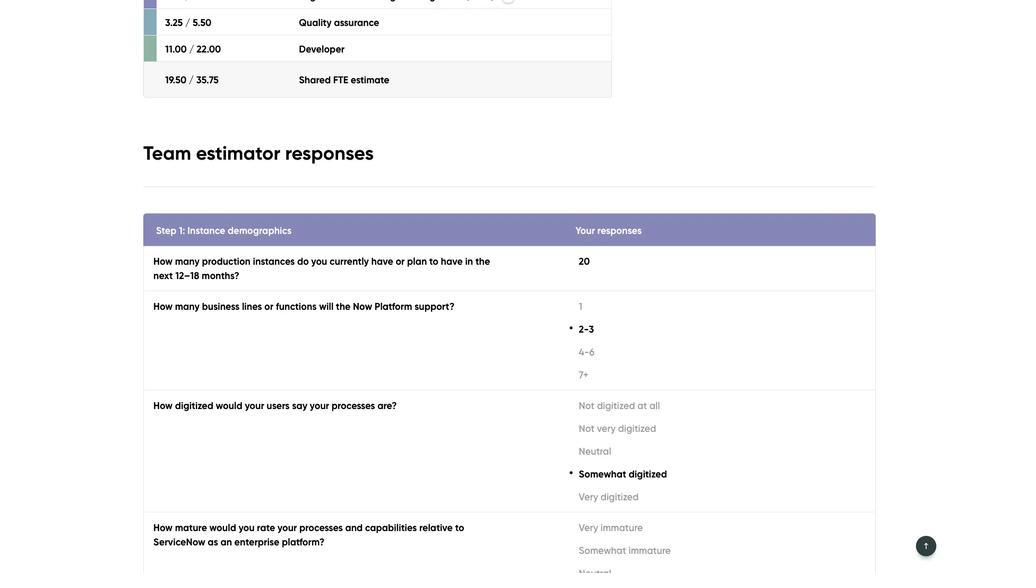 Task type: locate. For each thing, give the bounding box(es) containing it.
now right will
[[353, 300, 372, 312]]

0 vertical spatial would
[[216, 400, 243, 411]]

events
[[340, 66, 369, 78]]

people down platform®.
[[696, 311, 727, 322]]

shareable
[[483, 325, 527, 337]]

processes up platform? at bottom left
[[299, 522, 343, 534]]

your
[[576, 225, 595, 236], [457, 253, 476, 265], [255, 545, 268, 552]]

as left strategic
[[815, 253, 826, 265]]

production
[[202, 255, 251, 267]]

0 horizontal spatial the
[[98, 522, 113, 533]]

team right build
[[829, 311, 852, 322]]

the down establishes,
[[626, 268, 642, 279]]

0 vertical spatial people
[[504, 282, 535, 294]]

0 vertical spatial your
[[576, 225, 595, 236]]

the left world
[[98, 522, 113, 533]]

estimate inside the use the platform team estimator to find out how many people you need to build your team and get a shareable estimate report.
[[529, 325, 567, 337]]

1 vertical spatial your
[[457, 253, 476, 265]]

and inside events and webinars link
[[371, 66, 389, 78]]

to right relative
[[455, 522, 465, 534]]

your for your privacy choices
[[255, 545, 268, 552]]

not left very
[[579, 423, 595, 434]]

as
[[815, 253, 826, 265], [208, 536, 218, 548]]

2 horizontal spatial your
[[576, 225, 595, 236]]

/
[[185, 16, 190, 28], [189, 43, 194, 55], [189, 74, 194, 85]]

shared
[[299, 74, 331, 85]]

and inside 'how mature would you rate your processes and capabilities relative to servicenow as an enterprise platform?'
[[345, 522, 363, 534]]

1 horizontal spatial responses
[[598, 225, 642, 236]]

0 vertical spatial the
[[626, 268, 642, 279]]

immature right all
[[629, 545, 671, 556]]

2-
[[579, 323, 589, 335]]

1 how from the top
[[153, 255, 173, 267]]

0 vertical spatial a
[[828, 253, 834, 265]]

customer success center
[[101, 29, 252, 45]]

1 horizontal spatial now
[[661, 282, 681, 294]]

0 horizontal spatial a
[[474, 325, 481, 337]]

you left need
[[729, 311, 745, 322]]

or right the lines
[[265, 300, 274, 312]]

to inside your servicenow® platform team establishes, maintains, and extends servicenow as a strategic business platform in your organization. the strongest servicenow platform teams have the right number of people with the skills to support the now platform®.
[[596, 282, 606, 294]]

have up "number"
[[441, 255, 463, 267]]

to down organization.
[[596, 282, 606, 294]]

0 vertical spatial not
[[579, 400, 595, 411]]

1 vertical spatial as
[[208, 536, 218, 548]]

platform left 20
[[540, 253, 577, 265]]

people right of
[[504, 282, 535, 294]]

quality assurance
[[299, 16, 379, 28]]

you inside how many production instances do you currently have or plan to have in the next 12–18 months?
[[311, 255, 327, 267]]

not down 7+
[[579, 400, 595, 411]]

and down the right
[[855, 311, 872, 322]]

platform down extends
[[741, 268, 779, 279]]

1 vertical spatial with
[[164, 522, 180, 533]]

estimate
[[351, 74, 390, 85], [529, 325, 567, 337]]

1 horizontal spatial estimate
[[529, 325, 567, 337]]

your up "number"
[[457, 253, 476, 265]]

1 vertical spatial people
[[696, 311, 727, 322]]

processes
[[332, 400, 375, 411], [299, 522, 343, 534]]

leading practices
[[105, 66, 183, 78]]

build
[[784, 311, 805, 322]]

how for how digitized would your users say your processes are?
[[153, 400, 173, 411]]

team up organization.
[[579, 253, 602, 265]]

2 not from the top
[[579, 423, 595, 434]]

how many business lines or functions will the now platform support?
[[153, 300, 455, 312]]

to left build
[[773, 311, 782, 322]]

0 vertical spatial estimator
[[551, 187, 700, 230]]

1 vertical spatial would
[[210, 522, 236, 534]]

not for not very digitized
[[579, 423, 595, 434]]

now
[[661, 282, 681, 294], [353, 300, 372, 312]]

are?
[[378, 400, 397, 411]]

2 very from the top
[[579, 522, 599, 534]]

1 horizontal spatial in
[[536, 268, 543, 279]]

many for business
[[175, 300, 200, 312]]

1 horizontal spatial business
[[457, 268, 494, 279]]

people inside the use the platform team estimator to find out how many people you need to build your team and get a shareable estimate report.
[[696, 311, 727, 322]]

many inside how many production instances do you currently have or plan to have in the next 12–18 months?
[[175, 255, 200, 267]]

how inside 'how mature would you rate your processes and capabilities relative to servicenow as an enterprise platform?'
[[153, 522, 173, 534]]

1 horizontal spatial you
[[311, 255, 327, 267]]

would up "an"
[[210, 522, 236, 534]]

4-6
[[579, 346, 595, 358]]

skills
[[575, 282, 594, 294]]

team
[[579, 253, 602, 265], [829, 311, 852, 322]]

or inside how many production instances do you currently have or plan to have in the next 12–18 months?
[[396, 255, 405, 267]]

you right do
[[311, 255, 327, 267]]

or left plan
[[396, 255, 405, 267]]

the right will
[[336, 300, 351, 312]]

instance
[[188, 225, 225, 236]]

2 horizontal spatial platform
[[650, 143, 784, 185]]

people
[[504, 282, 535, 294], [696, 311, 727, 322]]

0 vertical spatial in
[[465, 255, 473, 267]]

estimator up establishes,
[[551, 187, 700, 230]]

team inside your servicenow® platform team establishes, maintains, and extends servicenow as a strategic business platform in your organization. the strongest servicenow platform teams have the right number of people with the skills to support the now platform®.
[[579, 253, 602, 265]]

all
[[614, 545, 620, 552]]

1 somewhat from the top
[[579, 468, 627, 480]]

functions
[[276, 300, 317, 312]]

now down strongest
[[661, 282, 681, 294]]

1 vertical spatial a
[[474, 325, 481, 337]]

/ right 3.25
[[185, 16, 190, 28]]

capabilities
[[365, 522, 417, 534]]

your up 20
[[576, 225, 595, 236]]

1 vertical spatial or
[[265, 300, 274, 312]]

0 horizontal spatial platform
[[375, 300, 412, 312]]

the right use
[[475, 311, 490, 322]]

platform down servicenow® on the top of page
[[496, 268, 533, 279]]

1 very from the top
[[579, 491, 599, 503]]

lines
[[242, 300, 262, 312]]

2022
[[561, 545, 575, 552]]

1 vertical spatial estimate
[[529, 325, 567, 337]]

0 vertical spatial immature
[[601, 522, 643, 534]]

somewhat up the very digitized
[[579, 468, 627, 480]]

in inside how many production instances do you currently have or plan to have in the next 12–18 months?
[[465, 255, 473, 267]]

business down months?
[[202, 300, 240, 312]]

and left extends
[[705, 253, 722, 265]]

your left privacy
[[255, 545, 268, 552]]

0 vertical spatial /
[[185, 16, 190, 28]]

1 vertical spatial responses
[[598, 225, 642, 236]]

and right events
[[371, 66, 389, 78]]

2 horizontal spatial have
[[811, 268, 832, 279]]

immature for very immature
[[601, 522, 643, 534]]

with
[[537, 282, 556, 294], [164, 522, 180, 533]]

0 horizontal spatial or
[[265, 300, 274, 312]]

1 vertical spatial not
[[579, 423, 595, 434]]

practices
[[143, 66, 183, 78]]

0 horizontal spatial you
[[239, 522, 255, 534]]

your privacy choices
[[255, 545, 315, 552]]

and left the capabilities
[[345, 522, 363, 534]]

1 horizontal spatial have
[[441, 255, 463, 267]]

developer
[[299, 43, 345, 55]]

the inside how many production instances do you currently have or plan to have in the next 12–18 months?
[[476, 255, 490, 267]]

2 vertical spatial your
[[255, 545, 268, 552]]

the up "number"
[[476, 255, 490, 267]]

instances
[[253, 255, 295, 267]]

events and webinars link
[[340, 57, 432, 87]]

immature
[[601, 522, 643, 534], [629, 545, 671, 556]]

your right build
[[808, 311, 827, 322]]

3 how from the top
[[153, 400, 173, 411]]

have
[[371, 255, 393, 267], [441, 255, 463, 267], [811, 268, 832, 279]]

to right plan
[[430, 255, 439, 267]]

0 horizontal spatial team
[[579, 253, 602, 265]]

how many production instances do you currently have or plan to have in the next 12–18 months?
[[153, 255, 490, 281]]

/ for 3.25
[[185, 16, 190, 28]]

0 vertical spatial business
[[457, 268, 494, 279]]

your inside your servicenow® platform team establishes, maintains, and extends servicenow as a strategic business platform in your organization. the strongest servicenow platform teams have the right number of people with the skills to support the now platform®.
[[457, 253, 476, 265]]

many for production
[[175, 255, 200, 267]]

1 horizontal spatial platform
[[540, 253, 577, 265]]

responses
[[285, 141, 374, 165], [598, 225, 642, 236]]

1 vertical spatial team
[[457, 187, 542, 230]]

in down servicenow® on the top of page
[[536, 268, 543, 279]]

servicenow
[[457, 143, 642, 185], [762, 253, 813, 265], [688, 268, 739, 279], [153, 536, 205, 548]]

with right works
[[164, 522, 180, 533]]

how
[[153, 255, 173, 267], [153, 300, 173, 312], [153, 400, 173, 411], [153, 522, 173, 534]]

estimator inside the use the platform team estimator to find out how many people you need to build your team and get a shareable estimate report.
[[558, 311, 599, 322]]

how for how many production instances do you currently have or plan to have in the next 12–18 months?
[[153, 255, 173, 267]]

0 horizontal spatial in
[[465, 255, 473, 267]]

how inside how many production instances do you currently have or plan to have in the next 12–18 months?
[[153, 255, 173, 267]]

have right teams
[[811, 268, 832, 279]]

the
[[626, 268, 642, 279], [98, 522, 113, 533]]

1 not from the top
[[579, 400, 595, 411]]

1 vertical spatial somewhat
[[579, 545, 627, 556]]

your
[[545, 268, 564, 279], [808, 311, 827, 322], [245, 400, 264, 411], [310, 400, 329, 411], [278, 522, 297, 534]]

the down strongest
[[645, 282, 659, 294]]

privacy
[[155, 545, 176, 552]]

1 horizontal spatial with
[[537, 282, 556, 294]]

your up your privacy choices
[[278, 522, 297, 534]]

would inside 'how mature would you rate your processes and capabilities relative to servicenow as an enterprise platform?'
[[210, 522, 236, 534]]

to left the 'find'
[[601, 311, 610, 322]]

servicenow.
[[577, 545, 612, 552]]

a left strategic
[[828, 253, 834, 265]]

0 vertical spatial team
[[579, 253, 602, 265]]

estimator
[[196, 141, 281, 165]]

very up servicenow.
[[579, 522, 599, 534]]

neutral
[[579, 445, 612, 457]]

and inside your servicenow® platform team establishes, maintains, and extends servicenow as a strategic business platform in your organization. the strongest servicenow platform teams have the right number of people with the skills to support the now platform®.
[[705, 253, 722, 265]]

0 horizontal spatial estimate
[[351, 74, 390, 85]]

all
[[650, 400, 660, 411]]

1 vertical spatial very
[[579, 522, 599, 534]]

1 vertical spatial team
[[829, 311, 852, 322]]

0 vertical spatial now
[[661, 282, 681, 294]]

0 vertical spatial you
[[311, 255, 327, 267]]

somewhat for somewhat immature
[[579, 545, 627, 556]]

estimator
[[551, 187, 700, 230], [558, 311, 599, 322]]

your left organization.
[[545, 268, 564, 279]]

4 how from the top
[[153, 522, 173, 534]]

now inside your servicenow® platform team establishes, maintains, and extends servicenow as a strategic business platform in your organization. the strongest servicenow platform teams have the right number of people with the skills to support the now platform®.
[[661, 282, 681, 294]]

0 horizontal spatial your
[[255, 545, 268, 552]]

0 horizontal spatial now
[[353, 300, 372, 312]]

business
[[457, 268, 494, 279], [202, 300, 240, 312]]

0 horizontal spatial platform
[[496, 268, 533, 279]]

team inside the use the platform team estimator to find out how many people you need to build your team and get a shareable estimate report.
[[531, 311, 555, 322]]

business inside your servicenow® platform team establishes, maintains, and extends servicenow as a strategic business platform in your organization. the strongest servicenow platform teams have the right number of people with the skills to support the now platform®.
[[457, 268, 494, 279]]

choices
[[292, 545, 315, 552]]

team
[[143, 141, 191, 165], [457, 187, 542, 230], [531, 311, 555, 322]]

estimate left report.
[[529, 325, 567, 337]]

the
[[476, 255, 490, 267], [835, 268, 849, 279], [558, 282, 572, 294], [645, 282, 659, 294], [336, 300, 351, 312], [475, 311, 490, 322]]

your left users
[[245, 400, 264, 411]]

with left "skills"
[[537, 282, 556, 294]]

1 horizontal spatial as
[[815, 253, 826, 265]]

3
[[589, 323, 594, 335]]

your privacy choices link
[[235, 545, 315, 552]]

you up enterprise
[[239, 522, 255, 534]]

1 vertical spatial immature
[[629, 545, 671, 556]]

team inside servicenow platform team estimator
[[457, 187, 542, 230]]

0 horizontal spatial people
[[504, 282, 535, 294]]

1 vertical spatial in
[[536, 268, 543, 279]]

digitized for very
[[601, 491, 639, 503]]

a inside the use the platform team estimator to find out how many people you need to build your team and get a shareable estimate report.
[[474, 325, 481, 337]]

organization.
[[567, 268, 624, 279]]

1 horizontal spatial people
[[696, 311, 727, 322]]

0 vertical spatial or
[[396, 255, 405, 267]]

platform inside the use the platform team estimator to find out how many people you need to build your team and get a shareable estimate report.
[[492, 311, 529, 322]]

2 vertical spatial team
[[531, 311, 555, 322]]

2 horizontal spatial you
[[729, 311, 745, 322]]

0 vertical spatial with
[[537, 282, 556, 294]]

2 how from the top
[[153, 300, 173, 312]]

many up 12–18
[[175, 255, 200, 267]]

you
[[311, 255, 327, 267], [729, 311, 745, 322], [239, 522, 255, 534]]

many right how
[[669, 311, 694, 322]]

2 somewhat from the top
[[579, 545, 627, 556]]

the inside your servicenow® platform team establishes, maintains, and extends servicenow as a strategic business platform in your organization. the strongest servicenow platform teams have the right number of people with the skills to support the now platform®.
[[626, 268, 642, 279]]

plan
[[407, 255, 427, 267]]

support?
[[415, 300, 455, 312]]

would left users
[[216, 400, 243, 411]]

2 vertical spatial /
[[189, 74, 194, 85]]

people inside your servicenow® platform team establishes, maintains, and extends servicenow as a strategic business platform in your organization. the strongest servicenow platform teams have the right number of people with the skills to support the now platform®.
[[504, 282, 535, 294]]

and right the tools
[[239, 66, 256, 78]]

0 horizontal spatial responses
[[285, 141, 374, 165]]

2 vertical spatial you
[[239, 522, 255, 534]]

a right get
[[474, 325, 481, 337]]

estimator up 2-
[[558, 311, 599, 322]]

servicenow platform team estimator
[[457, 143, 784, 230]]

success
[[161, 29, 208, 45]]

/ right 19.50
[[189, 74, 194, 85]]

0 vertical spatial very
[[579, 491, 599, 503]]

business up "number"
[[457, 268, 494, 279]]

many down 12–18
[[175, 300, 200, 312]]

1 vertical spatial business
[[202, 300, 240, 312]]

in up "number"
[[465, 255, 473, 267]]

1 horizontal spatial your
[[457, 253, 476, 265]]

1 horizontal spatial the
[[626, 268, 642, 279]]

you inside 'how mature would you rate your processes and capabilities relative to servicenow as an enterprise platform?'
[[239, 522, 255, 534]]

0 vertical spatial estimate
[[351, 74, 390, 85]]

have right currently
[[371, 255, 393, 267]]

1 vertical spatial /
[[189, 43, 194, 55]]

35.75
[[196, 74, 219, 85]]

as left "an"
[[208, 536, 218, 548]]

privacy statement link
[[155, 545, 208, 552]]

somewhat down very immature
[[579, 545, 627, 556]]

not very digitized
[[579, 423, 656, 434]]

estimate right fte
[[351, 74, 390, 85]]

or
[[396, 255, 405, 267], [265, 300, 274, 312]]

1 horizontal spatial a
[[828, 253, 834, 265]]

processes left are?
[[332, 400, 375, 411]]

0 vertical spatial as
[[815, 253, 826, 265]]

1 vertical spatial estimator
[[558, 311, 599, 322]]

1 horizontal spatial or
[[396, 255, 405, 267]]

very for very immature
[[579, 522, 599, 534]]

digitized
[[175, 400, 213, 411], [597, 400, 635, 411], [618, 423, 656, 434], [629, 468, 667, 480], [601, 491, 639, 503]]

very digitized
[[579, 491, 639, 503]]

immature for somewhat immature
[[629, 545, 671, 556]]

1 vertical spatial you
[[729, 311, 745, 322]]

somewhat digitized
[[579, 468, 667, 480]]

say
[[292, 400, 308, 411]]

very up very immature
[[579, 491, 599, 503]]

0 horizontal spatial as
[[208, 536, 218, 548]]

1 vertical spatial processes
[[299, 522, 343, 534]]

your inside the use the platform team estimator to find out how many people you need to build your team and get a shareable estimate report.
[[808, 311, 827, 322]]

1 vertical spatial the
[[98, 522, 113, 533]]

digitized for not
[[597, 400, 635, 411]]

team inside the use the platform team estimator to find out how many people you need to build your team and get a shareable estimate report.
[[829, 311, 852, 322]]

0 vertical spatial somewhat
[[579, 468, 627, 480]]

in
[[465, 255, 473, 267], [536, 268, 543, 279]]

immature up all
[[601, 522, 643, 534]]

need
[[748, 311, 770, 322]]

the left "skills"
[[558, 282, 572, 294]]

fte
[[333, 74, 349, 85]]

1 horizontal spatial platform
[[492, 311, 529, 322]]

/ right 11.00
[[189, 43, 194, 55]]

©
[[555, 545, 560, 552]]

1 horizontal spatial team
[[829, 311, 852, 322]]



Task type: vqa. For each thing, say whether or not it's contained in the screenshot.
Twitter image in the bottom of the page
no



Task type: describe. For each thing, give the bounding box(es) containing it.
statement
[[178, 545, 208, 552]]

not digitized at all
[[579, 400, 660, 411]]

platform?
[[282, 536, 325, 548]]

how digitized would your users say your processes are?
[[153, 400, 397, 411]]

very for very digitized
[[579, 491, 599, 503]]

the world works with servicenow™
[[98, 522, 233, 533]]

digitized for somewhat
[[629, 468, 667, 480]]

as inside your servicenow® platform team establishes, maintains, and extends servicenow as a strategic business platform in your organization. the strongest servicenow platform teams have the right number of people with the skills to support the now platform®.
[[815, 253, 826, 265]]

to inside 'how mature would you rate your processes and capabilities relative to servicenow as an enterprise platform?'
[[455, 522, 465, 534]]

find
[[613, 311, 629, 322]]

1
[[579, 300, 583, 312]]

strategic
[[837, 253, 875, 265]]

of
[[493, 282, 501, 294]]

next
[[153, 270, 173, 281]]

how mature would you rate your processes and capabilities relative to servicenow as an enterprise platform?
[[153, 522, 465, 548]]

/ for 19.50
[[189, 74, 194, 85]]

maintains,
[[657, 253, 702, 265]]

works
[[139, 522, 161, 533]]

as inside 'how mature would you rate your processes and capabilities relative to servicenow as an enterprise platform?'
[[208, 536, 218, 548]]

world
[[115, 522, 137, 533]]

do
[[297, 255, 309, 267]]

customer success center link
[[21, 29, 255, 45]]

establishes,
[[605, 253, 655, 265]]

11.00 / 22.00
[[165, 43, 221, 55]]

servicenow inside 'how mature would you rate your processes and capabilities relative to servicenow as an enterprise platform?'
[[153, 536, 205, 548]]

your for your servicenow® platform team establishes, maintains, and extends servicenow as a strategic business platform in your organization. the strongest servicenow platform teams have the right number of people with the skills to support the now platform®.
[[457, 253, 476, 265]]

to inside how many production instances do you currently have or plan to have in the next 12–18 months?
[[430, 255, 439, 267]]

leading
[[105, 66, 140, 78]]

12–18
[[175, 270, 199, 281]]

in inside your servicenow® platform team establishes, maintains, and extends servicenow as a strategic business platform in your organization. the strongest servicenow platform teams have the right number of people with the skills to support the now platform®.
[[536, 268, 543, 279]]

shared fte estimate
[[299, 74, 390, 85]]

step
[[156, 225, 177, 236]]

step 1: instance demographics
[[156, 225, 292, 236]]

events and webinars
[[340, 66, 432, 78]]

report.
[[570, 325, 599, 337]]

quality
[[299, 16, 332, 28]]

would for digitized
[[216, 400, 243, 411]]

/ for 11.00
[[189, 43, 194, 55]]

servicenow™
[[182, 522, 233, 533]]

with inside your servicenow® platform team establishes, maintains, and extends servicenow as a strategic business platform in your organization. the strongest servicenow platform teams have the right number of people with the skills to support the now platform®.
[[537, 282, 556, 294]]

your responses
[[576, 225, 642, 236]]

out
[[631, 311, 646, 322]]

platform inside servicenow platform team estimator
[[650, 143, 784, 185]]

tools
[[214, 66, 236, 78]]

somewhat for somewhat digitized
[[579, 468, 627, 480]]

center
[[211, 29, 252, 45]]

would for mature
[[210, 522, 236, 534]]

teams
[[781, 268, 808, 279]]

assurance
[[334, 16, 379, 28]]

have inside your servicenow® platform team establishes, maintains, and extends servicenow as a strategic business platform in your organization. the strongest servicenow platform teams have the right number of people with the skills to support the now platform®.
[[811, 268, 832, 279]]

5.50
[[193, 16, 212, 28]]

reserved.
[[640, 545, 666, 552]]

20
[[579, 255, 590, 267]]

your inside your servicenow® platform team establishes, maintains, and extends servicenow as a strategic business platform in your organization. the strongest servicenow platform teams have the right number of people with the skills to support the now platform®.
[[545, 268, 564, 279]]

digitized for how
[[175, 400, 213, 411]]

19.50
[[165, 74, 187, 85]]

rights
[[622, 545, 638, 552]]

strongest
[[645, 268, 685, 279]]

webinars
[[391, 66, 432, 78]]

the inside the use the platform team estimator to find out how many people you need to build your team and get a shareable estimate report.
[[475, 311, 490, 322]]

tools and calculators
[[214, 66, 309, 78]]

not for not digitized at all
[[579, 400, 595, 411]]

you inside the use the platform team estimator to find out how many people you need to build your team and get a shareable estimate report.
[[729, 311, 745, 322]]

1 vertical spatial now
[[353, 300, 372, 312]]

relative
[[419, 522, 453, 534]]

will
[[319, 300, 334, 312]]

your inside 'how mature would you rate your processes and capabilities relative to servicenow as an enterprise platform?'
[[278, 522, 297, 534]]

extends
[[724, 253, 759, 265]]

2 horizontal spatial platform
[[741, 268, 779, 279]]

users
[[267, 400, 290, 411]]

and inside 'tools and calculators' 'link'
[[239, 66, 256, 78]]

how for how many business lines or functions will the now platform support?
[[153, 300, 173, 312]]

servicenow inside servicenow platform team estimator
[[457, 143, 642, 185]]

1 2-3
[[579, 300, 594, 335]]

estimator inside servicenow platform team estimator
[[551, 187, 700, 230]]

how
[[649, 311, 667, 322]]

privacy statement
[[155, 545, 208, 552]]

0 horizontal spatial with
[[164, 522, 180, 533]]

customer
[[101, 29, 158, 45]]

3.25
[[165, 16, 183, 28]]

0 horizontal spatial business
[[202, 300, 240, 312]]

your servicenow® platform team establishes, maintains, and extends servicenow as a strategic business platform in your organization. the strongest servicenow platform teams have the right number of people with the skills to support the now platform®.
[[457, 253, 875, 294]]

0 horizontal spatial have
[[371, 255, 393, 267]]

somewhat immature
[[579, 545, 671, 556]]

use the platform team estimator to find out how many people you need to build your team and get a shareable estimate report.
[[457, 311, 872, 337]]

many inside the use the platform team estimator to find out how many people you need to build your team and get a shareable estimate report.
[[669, 311, 694, 322]]

get
[[457, 325, 472, 337]]

platform®.
[[683, 282, 730, 294]]

a inside your servicenow® platform team establishes, maintains, and extends servicenow as a strategic business platform in your organization. the strongest servicenow platform teams have the right number of people with the skills to support the now platform®.
[[828, 253, 834, 265]]

how for how mature would you rate your processes and capabilities relative to servicenow as an enterprise platform?
[[153, 522, 173, 534]]

processes inside 'how mature would you rate your processes and capabilities relative to servicenow as an enterprise platform?'
[[299, 522, 343, 534]]

demographics
[[228, 225, 292, 236]]

months?
[[202, 270, 239, 281]]

your for your responses
[[576, 225, 595, 236]]

leading practices link
[[105, 57, 183, 87]]

use
[[457, 311, 473, 322]]

rate
[[257, 522, 275, 534]]

22.00
[[197, 43, 221, 55]]

© 2022 servicenow. all rights reserved.
[[555, 545, 666, 552]]

0 vertical spatial team
[[143, 141, 191, 165]]

the left the right
[[835, 268, 849, 279]]

mature
[[175, 522, 207, 534]]

1:
[[179, 225, 185, 236]]

0 vertical spatial processes
[[332, 400, 375, 411]]

0 vertical spatial responses
[[285, 141, 374, 165]]

at
[[638, 400, 647, 411]]

and inside the use the platform team estimator to find out how many people you need to build your team and get a shareable estimate report.
[[855, 311, 872, 322]]

your right say
[[310, 400, 329, 411]]

privacy
[[269, 545, 291, 552]]

calculators
[[259, 66, 309, 78]]

number
[[457, 282, 490, 294]]

right
[[852, 268, 872, 279]]

team estimator responses
[[143, 141, 374, 165]]



